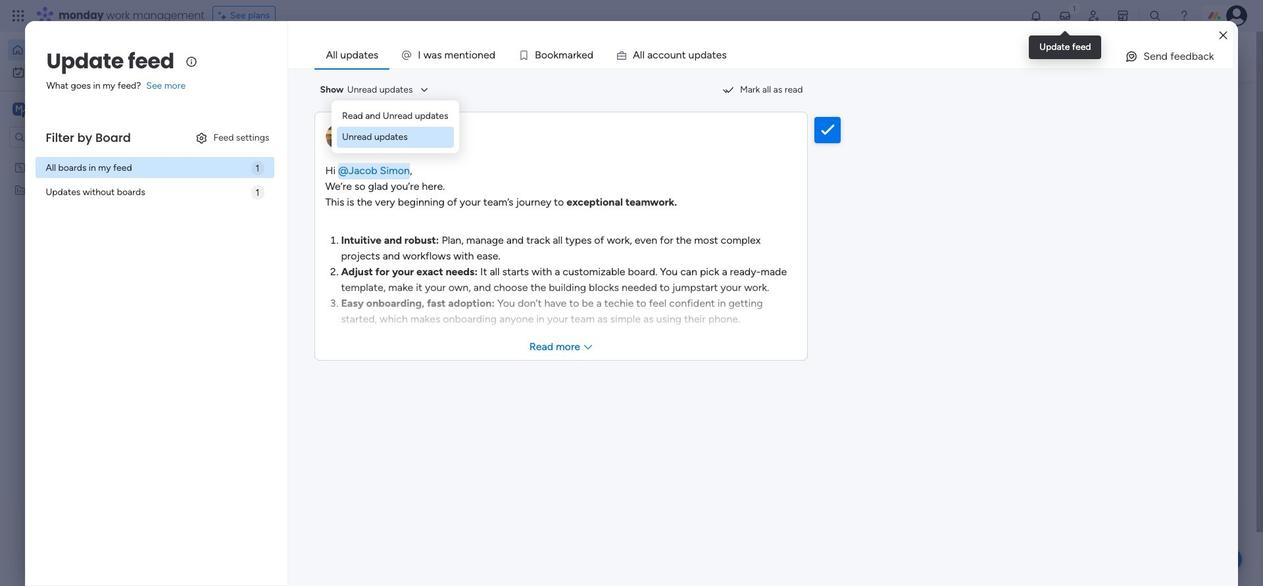 Task type: describe. For each thing, give the bounding box(es) containing it.
workspace image
[[265, 533, 296, 565]]

workspace selection element
[[13, 101, 110, 118]]

monday marketplace image
[[1117, 9, 1130, 22]]

give feedback image
[[1125, 50, 1138, 63]]

jacob simon image
[[1227, 5, 1248, 26]]

quick search results list box
[[243, 123, 975, 297]]

see plans image
[[218, 9, 230, 23]]

1 image
[[1069, 1, 1080, 15]]

1 vertical spatial option
[[8, 62, 160, 83]]

v2 user feedback image
[[1017, 49, 1027, 64]]



Task type: locate. For each thing, give the bounding box(es) containing it.
add to favorites image
[[577, 241, 590, 254]]

Search in workspace field
[[28, 130, 110, 145]]

invite members image
[[1088, 9, 1101, 22]]

option
[[8, 39, 160, 61], [8, 62, 160, 83], [0, 156, 168, 158]]

update feed image
[[1059, 9, 1072, 22]]

v2 bolt switch image
[[1120, 49, 1128, 64]]

search everything image
[[1149, 9, 1162, 22]]

roy mann image
[[274, 359, 300, 385]]

component image
[[440, 261, 452, 273]]

notifications image
[[1030, 9, 1043, 22]]

2 vertical spatial option
[[0, 156, 168, 158]]

workspace image
[[13, 102, 26, 116]]

help image
[[1178, 9, 1191, 22]]

tab
[[315, 42, 390, 68]]

1 element
[[375, 313, 391, 329]]

remove from favorites image
[[396, 241, 409, 254]]

public board image
[[440, 240, 455, 255]]

0 vertical spatial option
[[8, 39, 160, 61]]

select product image
[[12, 9, 25, 22]]

close image
[[1220, 31, 1228, 40]]

tab list
[[315, 42, 1233, 68]]

list box
[[0, 154, 168, 379]]



Task type: vqa. For each thing, say whether or not it's contained in the screenshot.
the Update feed icon
yes



